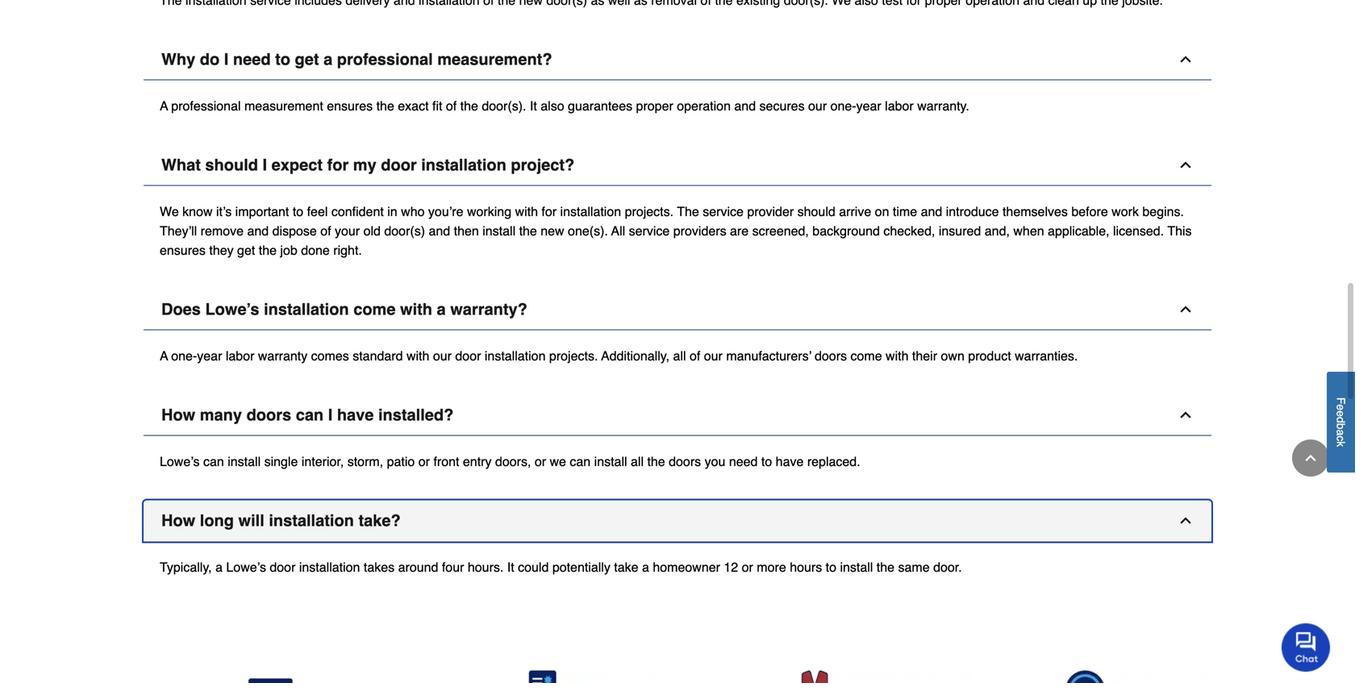 Task type: locate. For each thing, give the bounding box(es) containing it.
1 chevron up image from the top
[[1178, 51, 1194, 67]]

1 vertical spatial lowe's
[[160, 454, 200, 469]]

projects. left additionally, on the left of page
[[549, 348, 598, 363]]

0 vertical spatial professional
[[337, 50, 433, 68]]

i right do
[[224, 50, 229, 68]]

all right additionally, on the left of page
[[673, 348, 686, 363]]

0 vertical spatial all
[[673, 348, 686, 363]]

with up standard
[[400, 300, 432, 319]]

can down many
[[203, 454, 224, 469]]

door down warranty?
[[455, 348, 481, 363]]

it
[[530, 98, 537, 113], [507, 560, 515, 575]]

a dark blue credit card icon. image
[[147, 671, 393, 683]]

to right hours
[[826, 560, 837, 575]]

and down you're
[[429, 223, 450, 238]]

ensures down why do i need to get a professional measurement?
[[327, 98, 373, 113]]

0 horizontal spatial service
[[629, 223, 670, 238]]

service up are
[[703, 204, 744, 219]]

install down working
[[483, 223, 516, 238]]

and left secures
[[735, 98, 756, 113]]

i left expect
[[263, 156, 267, 174]]

arrive
[[839, 204, 872, 219]]

chevron up image inside does lowe's installation come with a warranty? button
[[1178, 301, 1194, 317]]

of inside we know it's important to feel confident in who you're working with for installation projects. the service provider should arrive on time and introduce themselves before work begins. they'll remove and dispose of your old door(s) and then install the new one(s). all service providers are screened, background checked, insured and, when applicable, licensed. this ensures they get the job done right.
[[321, 223, 331, 238]]

chevron up image for how many doors can i have installed?
[[1178, 407, 1194, 423]]

long
[[200, 511, 234, 530]]

should inside button
[[205, 156, 258, 174]]

0 horizontal spatial one-
[[171, 348, 197, 363]]

1 horizontal spatial need
[[729, 454, 758, 469]]

door
[[381, 156, 417, 174], [455, 348, 481, 363], [270, 560, 296, 575]]

our right standard
[[433, 348, 452, 363]]

chevron up image inside why do i need to get a professional measurement? button
[[1178, 51, 1194, 67]]

around
[[398, 560, 438, 575]]

potentially
[[553, 560, 611, 575]]

2 horizontal spatial can
[[570, 454, 591, 469]]

with left their
[[886, 348, 909, 363]]

1 vertical spatial of
[[321, 223, 331, 238]]

professional up "exact" at the left
[[337, 50, 433, 68]]

2 vertical spatial doors
[[669, 454, 701, 469]]

labor left warranty.
[[885, 98, 914, 113]]

done
[[301, 243, 330, 258]]

1 vertical spatial ensures
[[160, 243, 206, 258]]

0 horizontal spatial i
[[224, 50, 229, 68]]

of down "feel"
[[321, 223, 331, 238]]

1 horizontal spatial one-
[[831, 98, 857, 113]]

1 vertical spatial professional
[[171, 98, 241, 113]]

measurement?
[[438, 50, 552, 68]]

1 horizontal spatial ensures
[[327, 98, 373, 113]]

3 chevron up image from the top
[[1178, 301, 1194, 317]]

0 vertical spatial lowe's
[[205, 300, 259, 319]]

to left "feel"
[[293, 204, 304, 219]]

can right we
[[570, 454, 591, 469]]

1 vertical spatial door
[[455, 348, 481, 363]]

have up storm,
[[337, 406, 374, 424]]

0 vertical spatial of
[[446, 98, 457, 113]]

1 vertical spatial a
[[160, 348, 168, 363]]

e
[[1335, 405, 1348, 411], [1335, 411, 1348, 417]]

doors left you
[[669, 454, 701, 469]]

1 horizontal spatial come
[[851, 348, 882, 363]]

door down the how long will installation take?
[[270, 560, 296, 575]]

1 vertical spatial get
[[237, 243, 255, 258]]

i for do
[[224, 50, 229, 68]]

4 chevron up image from the top
[[1178, 407, 1194, 423]]

1 vertical spatial it
[[507, 560, 515, 575]]

for left my
[[327, 156, 349, 174]]

1 horizontal spatial professional
[[337, 50, 433, 68]]

how left many
[[161, 406, 195, 424]]

year
[[857, 98, 882, 113], [197, 348, 222, 363]]

warranty?
[[450, 300, 528, 319]]

1 vertical spatial all
[[631, 454, 644, 469]]

i inside button
[[224, 50, 229, 68]]

need right do
[[233, 50, 271, 68]]

can inside button
[[296, 406, 324, 424]]

one(s).
[[568, 223, 608, 238]]

2 a from the top
[[160, 348, 168, 363]]

2 how from the top
[[161, 511, 195, 530]]

with inside we know it's important to feel confident in who you're working with for installation projects. the service provider should arrive on time and introduce themselves before work begins. they'll remove and dispose of your old door(s) and then install the new one(s). all service providers are screened, background checked, insured and, when applicable, licensed. this ensures they get the job done right.
[[515, 204, 538, 219]]

0 horizontal spatial have
[[337, 406, 374, 424]]

checked,
[[884, 223, 936, 238]]

0 horizontal spatial come
[[354, 300, 396, 319]]

all down how many doors can i have installed? button
[[631, 454, 644, 469]]

0 vertical spatial how
[[161, 406, 195, 424]]

the down how many doors can i have installed? button
[[647, 454, 665, 469]]

projects. up the all
[[625, 204, 674, 219]]

0 horizontal spatial doors
[[247, 406, 291, 424]]

we know it's important to feel confident in who you're working with for installation projects. the service provider should arrive on time and introduce themselves before work begins. they'll remove and dispose of your old door(s) and then install the new one(s). all service providers are screened, background checked, insured and, when applicable, licensed. this ensures they get the job done right.
[[160, 204, 1192, 258]]

1 horizontal spatial get
[[295, 50, 319, 68]]

does lowe's installation come with a warranty?
[[161, 300, 528, 319]]

1 vertical spatial i
[[263, 156, 267, 174]]

of right fit
[[446, 98, 457, 113]]

ensures down they'll
[[160, 243, 206, 258]]

install inside we know it's important to feel confident in who you're working with for installation projects. the service provider should arrive on time and introduce themselves before work begins. they'll remove and dispose of your old door(s) and then install the new one(s). all service providers are screened, background checked, insured and, when applicable, licensed. this ensures they get the job done right.
[[483, 223, 516, 238]]

1 horizontal spatial our
[[704, 348, 723, 363]]

0 horizontal spatial can
[[203, 454, 224, 469]]

come up standard
[[354, 300, 396, 319]]

e up d
[[1335, 405, 1348, 411]]

12
[[724, 560, 738, 575]]

0 horizontal spatial need
[[233, 50, 271, 68]]

0 horizontal spatial of
[[321, 223, 331, 238]]

it left could
[[507, 560, 515, 575]]

1 horizontal spatial chevron up image
[[1303, 450, 1319, 466]]

1 vertical spatial year
[[197, 348, 222, 363]]

2 chevron up image from the top
[[1178, 157, 1194, 173]]

or left we
[[535, 454, 546, 469]]

get up 'measurement'
[[295, 50, 319, 68]]

0 horizontal spatial get
[[237, 243, 255, 258]]

typically,
[[160, 560, 212, 575]]

front
[[434, 454, 459, 469]]

1 horizontal spatial can
[[296, 406, 324, 424]]

our left the manufacturers'
[[704, 348, 723, 363]]

k
[[1335, 442, 1348, 447]]

labor
[[885, 98, 914, 113], [226, 348, 255, 363]]

have
[[337, 406, 374, 424], [776, 454, 804, 469]]

0 horizontal spatial it
[[507, 560, 515, 575]]

1 horizontal spatial should
[[798, 204, 836, 219]]

1 vertical spatial doors
[[247, 406, 291, 424]]

get right the they
[[237, 243, 255, 258]]

the right fit
[[460, 98, 478, 113]]

0 vertical spatial doors
[[815, 348, 847, 363]]

take?
[[359, 511, 401, 530]]

we
[[160, 204, 179, 219]]

1 vertical spatial service
[[629, 223, 670, 238]]

and down important
[[247, 223, 269, 238]]

0 horizontal spatial all
[[631, 454, 644, 469]]

chevron up image inside what should i expect for my door installation project? button
[[1178, 157, 1194, 173]]

install right hours
[[840, 560, 873, 575]]

year down does
[[197, 348, 222, 363]]

need right you
[[729, 454, 758, 469]]

0 vertical spatial i
[[224, 50, 229, 68]]

labor left warranty
[[226, 348, 255, 363]]

have inside button
[[337, 406, 374, 424]]

1 horizontal spatial doors
[[669, 454, 701, 469]]

a lowe's red vest icon. image
[[691, 671, 937, 683]]

installation left takes
[[299, 560, 360, 575]]

a down 'why'
[[160, 98, 168, 113]]

licensed.
[[1113, 223, 1164, 238]]

0 vertical spatial projects.
[[625, 204, 674, 219]]

for inside we know it's important to feel confident in who you're working with for installation projects. the service provider should arrive on time and introduce themselves before work begins. they'll remove and dispose of your old door(s) and then install the new one(s). all service providers are screened, background checked, insured and, when applicable, licensed. this ensures they get the job done right.
[[542, 204, 557, 219]]

1 horizontal spatial projects.
[[625, 204, 674, 219]]

0 horizontal spatial should
[[205, 156, 258, 174]]

door right my
[[381, 156, 417, 174]]

who
[[401, 204, 425, 219]]

1 how from the top
[[161, 406, 195, 424]]

0 vertical spatial come
[[354, 300, 396, 319]]

1 vertical spatial for
[[542, 204, 557, 219]]

come inside button
[[354, 300, 396, 319]]

one-
[[831, 98, 857, 113], [171, 348, 197, 363]]

should up background at the right of page
[[798, 204, 836, 219]]

themselves
[[1003, 204, 1068, 219]]

one- down does
[[171, 348, 197, 363]]

expect
[[272, 156, 323, 174]]

of
[[446, 98, 457, 113], [321, 223, 331, 238], [690, 348, 701, 363]]

0 vertical spatial should
[[205, 156, 258, 174]]

chevron up image
[[1303, 450, 1319, 466], [1178, 513, 1194, 529]]

doors right many
[[247, 406, 291, 424]]

0 vertical spatial year
[[857, 98, 882, 113]]

background
[[813, 223, 880, 238]]

doors
[[815, 348, 847, 363], [247, 406, 291, 424], [669, 454, 701, 469]]

or left front
[[419, 454, 430, 469]]

all
[[673, 348, 686, 363], [631, 454, 644, 469]]

1 a from the top
[[160, 98, 168, 113]]

0 vertical spatial have
[[337, 406, 374, 424]]

0 horizontal spatial ensures
[[160, 243, 206, 258]]

year left warranty.
[[857, 98, 882, 113]]

service right the all
[[629, 223, 670, 238]]

0 vertical spatial service
[[703, 204, 744, 219]]

installation right will
[[269, 511, 354, 530]]

hours
[[790, 560, 822, 575]]

0 vertical spatial one-
[[831, 98, 857, 113]]

should inside we know it's important to feel confident in who you're working with for installation projects. the service provider should arrive on time and introduce themselves before work begins. they'll remove and dispose of your old door(s) and then install the new one(s). all service providers are screened, background checked, insured and, when applicable, licensed. this ensures they get the job done right.
[[798, 204, 836, 219]]

chevron up image inside how many doors can i have installed? button
[[1178, 407, 1194, 423]]

2 horizontal spatial doors
[[815, 348, 847, 363]]

2 vertical spatial i
[[328, 406, 333, 424]]

come left their
[[851, 348, 882, 363]]

1 vertical spatial should
[[798, 204, 836, 219]]

to up 'measurement'
[[275, 50, 290, 68]]

1 horizontal spatial door
[[381, 156, 417, 174]]

chevron up image for what should i expect for my door installation project?
[[1178, 157, 1194, 173]]

get
[[295, 50, 319, 68], [237, 243, 255, 258]]

should
[[205, 156, 258, 174], [798, 204, 836, 219]]

you're
[[428, 204, 464, 219]]

a inside f e e d b a c k button
[[1335, 430, 1348, 436]]

installation
[[421, 156, 507, 174], [560, 204, 621, 219], [264, 300, 349, 319], [485, 348, 546, 363], [269, 511, 354, 530], [299, 560, 360, 575]]

lowe's
[[205, 300, 259, 319], [160, 454, 200, 469], [226, 560, 266, 575]]

0 vertical spatial get
[[295, 50, 319, 68]]

screened,
[[752, 223, 809, 238]]

0 vertical spatial for
[[327, 156, 349, 174]]

come
[[354, 300, 396, 319], [851, 348, 882, 363]]

their
[[913, 348, 938, 363]]

1 horizontal spatial have
[[776, 454, 804, 469]]

ensures inside we know it's important to feel confident in who you're working with for installation projects. the service provider should arrive on time and introduce themselves before work begins. they'll remove and dispose of your old door(s) and then install the new one(s). all service providers are screened, background checked, insured and, when applicable, licensed. this ensures they get the job done right.
[[160, 243, 206, 258]]

a
[[160, 98, 168, 113], [160, 348, 168, 363]]

ensures
[[327, 98, 373, 113], [160, 243, 206, 258]]

feel
[[307, 204, 328, 219]]

0 vertical spatial chevron up image
[[1303, 450, 1319, 466]]

they
[[209, 243, 234, 258]]

one- right secures
[[831, 98, 857, 113]]

0 horizontal spatial projects.
[[549, 348, 598, 363]]

1 horizontal spatial i
[[263, 156, 267, 174]]

2 vertical spatial lowe's
[[226, 560, 266, 575]]

i up interior,
[[328, 406, 333, 424]]

guarantees
[[568, 98, 633, 113]]

doors right the manufacturers'
[[815, 348, 847, 363]]

0 horizontal spatial for
[[327, 156, 349, 174]]

1 horizontal spatial it
[[530, 98, 537, 113]]

the left job
[[259, 243, 277, 258]]

1 vertical spatial come
[[851, 348, 882, 363]]

hours.
[[468, 560, 504, 575]]

1 horizontal spatial service
[[703, 204, 744, 219]]

1 horizontal spatial year
[[857, 98, 882, 113]]

1 vertical spatial one-
[[171, 348, 197, 363]]

then
[[454, 223, 479, 238]]

also
[[541, 98, 564, 113]]

2 horizontal spatial door
[[455, 348, 481, 363]]

should up it's
[[205, 156, 258, 174]]

does lowe's installation come with a warranty? button
[[144, 289, 1212, 330]]

installation up warranty
[[264, 300, 349, 319]]

can up interior,
[[296, 406, 324, 424]]

0 vertical spatial a
[[160, 98, 168, 113]]

doors for does lowe's installation come with a warranty?
[[815, 348, 847, 363]]

e up b
[[1335, 411, 1348, 417]]

installation up you're
[[421, 156, 507, 174]]

b
[[1335, 423, 1348, 430]]

can
[[296, 406, 324, 424], [203, 454, 224, 469], [570, 454, 591, 469]]

they'll
[[160, 223, 197, 238]]

2 vertical spatial of
[[690, 348, 701, 363]]

or
[[419, 454, 430, 469], [535, 454, 546, 469], [742, 560, 754, 575]]

i
[[224, 50, 229, 68], [263, 156, 267, 174], [328, 406, 333, 424]]

1 vertical spatial how
[[161, 511, 195, 530]]

1 vertical spatial projects.
[[549, 348, 598, 363]]

and
[[735, 98, 756, 113], [921, 204, 943, 219], [247, 223, 269, 238], [429, 223, 450, 238]]

do
[[200, 50, 220, 68]]

installation up one(s).
[[560, 204, 621, 219]]

take
[[614, 560, 639, 575]]

0 horizontal spatial chevron up image
[[1178, 513, 1194, 529]]

how left long
[[161, 511, 195, 530]]

of down does lowe's installation come with a warranty? button
[[690, 348, 701, 363]]

0 vertical spatial door
[[381, 156, 417, 174]]

chevron up image
[[1178, 51, 1194, 67], [1178, 157, 1194, 173], [1178, 301, 1194, 317], [1178, 407, 1194, 423]]

our right secures
[[809, 98, 827, 113]]

0 vertical spatial it
[[530, 98, 537, 113]]

for up new on the left top
[[542, 204, 557, 219]]

with right working
[[515, 204, 538, 219]]

chevron up image for why do i need to get a professional measurement?
[[1178, 51, 1194, 67]]

when
[[1014, 223, 1045, 238]]

0 vertical spatial need
[[233, 50, 271, 68]]

a down does
[[160, 348, 168, 363]]

professional
[[337, 50, 433, 68], [171, 98, 241, 113]]

service
[[703, 204, 744, 219], [629, 223, 670, 238]]

professional down do
[[171, 98, 241, 113]]

it left 'also'
[[530, 98, 537, 113]]

1 vertical spatial chevron up image
[[1178, 513, 1194, 529]]

0 horizontal spatial labor
[[226, 348, 255, 363]]

or right 12
[[742, 560, 754, 575]]

have left replaced.
[[776, 454, 804, 469]]

1 horizontal spatial labor
[[885, 98, 914, 113]]

c
[[1335, 436, 1348, 442]]

begins.
[[1143, 204, 1184, 219]]



Task type: describe. For each thing, give the bounding box(es) containing it.
are
[[730, 223, 749, 238]]

install left single
[[228, 454, 261, 469]]

dispose
[[272, 223, 317, 238]]

exact
[[398, 98, 429, 113]]

1 horizontal spatial of
[[446, 98, 457, 113]]

how long will installation take? button
[[144, 500, 1212, 542]]

lowe's can install single interior, storm, patio or front entry doors, or we can install all the doors you need to have replaced.
[[160, 454, 861, 469]]

the left same
[[877, 560, 895, 575]]

door(s)
[[384, 223, 425, 238]]

door.
[[934, 560, 962, 575]]

same
[[898, 560, 930, 575]]

my
[[353, 156, 377, 174]]

important
[[235, 204, 289, 219]]

your
[[335, 223, 360, 238]]

2 horizontal spatial our
[[809, 98, 827, 113]]

it's
[[216, 204, 232, 219]]

projects. inside we know it's important to feel confident in who you're working with for installation projects. the service provider should arrive on time and introduce themselves before work begins. they'll remove and dispose of your old door(s) and then install the new one(s). all service providers are screened, background checked, insured and, when applicable, licensed. this ensures they get the job done right.
[[625, 204, 674, 219]]

1 e from the top
[[1335, 405, 1348, 411]]

will
[[238, 511, 264, 530]]

proper
[[636, 98, 674, 113]]

does
[[161, 300, 201, 319]]

additionally,
[[601, 348, 670, 363]]

interior,
[[302, 454, 344, 469]]

a inside does lowe's installation come with a warranty? button
[[437, 300, 446, 319]]

a one-year labor warranty comes standard with our door installation projects. additionally, all of our manufacturers' doors come with their own product warranties.
[[160, 348, 1078, 363]]

homeowner
[[653, 560, 720, 575]]

a blue 1-year labor warranty icon. image
[[963, 671, 1209, 683]]

entry
[[463, 454, 492, 469]]

own
[[941, 348, 965, 363]]

standard
[[353, 348, 403, 363]]

warranty
[[258, 348, 308, 363]]

to right you
[[762, 454, 772, 469]]

the
[[677, 204, 699, 219]]

f e e d b a c k
[[1335, 398, 1348, 447]]

i for should
[[263, 156, 267, 174]]

get inside why do i need to get a professional measurement? button
[[295, 50, 319, 68]]

doors,
[[495, 454, 531, 469]]

what should i expect for my door installation project?
[[161, 156, 575, 174]]

1 vertical spatial labor
[[226, 348, 255, 363]]

1 horizontal spatial all
[[673, 348, 686, 363]]

with right standard
[[407, 348, 430, 363]]

0 vertical spatial ensures
[[327, 98, 373, 113]]

manufacturers'
[[726, 348, 812, 363]]

a inside why do i need to get a professional measurement? button
[[324, 50, 333, 68]]

work
[[1112, 204, 1139, 219]]

in
[[387, 204, 398, 219]]

what
[[161, 156, 201, 174]]

chat invite button image
[[1282, 623, 1331, 672]]

with inside button
[[400, 300, 432, 319]]

time
[[893, 204, 918, 219]]

typically, a lowe's door installation takes around four hours. it could potentially take a homeowner 12 or more hours to install the same door.
[[160, 560, 962, 575]]

the left "exact" at the left
[[376, 98, 394, 113]]

2 horizontal spatial or
[[742, 560, 754, 575]]

why
[[161, 50, 195, 68]]

chevron up image for does lowe's installation come with a warranty?
[[1178, 301, 1194, 317]]

installation down warranty?
[[485, 348, 546, 363]]

right.
[[333, 243, 362, 258]]

introduce
[[946, 204, 999, 219]]

how long will installation take?
[[161, 511, 401, 530]]

0 vertical spatial labor
[[885, 98, 914, 113]]

how for how long will installation take?
[[161, 511, 195, 530]]

0 horizontal spatial our
[[433, 348, 452, 363]]

0 horizontal spatial professional
[[171, 98, 241, 113]]

we
[[550, 454, 566, 469]]

how many doors can i have installed? button
[[144, 395, 1212, 436]]

job
[[280, 243, 298, 258]]

professional inside button
[[337, 50, 433, 68]]

takes
[[364, 560, 395, 575]]

patio
[[387, 454, 415, 469]]

2 e from the top
[[1335, 411, 1348, 417]]

applicable,
[[1048, 223, 1110, 238]]

to inside we know it's important to feel confident in who you're working with for installation projects. the service provider should arrive on time and introduce themselves before work begins. they'll remove and dispose of your old door(s) and then install the new one(s). all service providers are screened, background checked, insured and, when applicable, licensed. this ensures they get the job done right.
[[293, 204, 304, 219]]

2 horizontal spatial i
[[328, 406, 333, 424]]

comes
[[311, 348, 349, 363]]

provider
[[747, 204, 794, 219]]

and,
[[985, 223, 1010, 238]]

know
[[182, 204, 213, 219]]

installation inside we know it's important to feel confident in who you're working with for installation projects. the service provider should arrive on time and introduce themselves before work begins. they'll remove and dispose of your old door(s) and then install the new one(s). all service providers are screened, background checked, insured and, when applicable, licensed. this ensures they get the job done right.
[[560, 204, 621, 219]]

a for why do i need to get a professional measurement?
[[160, 98, 168, 113]]

installed?
[[378, 406, 454, 424]]

get inside we know it's important to feel confident in who you're working with for installation projects. the service provider should arrive on time and introduce themselves before work begins. they'll remove and dispose of your old door(s) and then install the new one(s). all service providers are screened, background checked, insured and, when applicable, licensed. this ensures they get the job done right.
[[237, 243, 255, 258]]

doors inside button
[[247, 406, 291, 424]]

0 horizontal spatial door
[[270, 560, 296, 575]]

2 horizontal spatial of
[[690, 348, 701, 363]]

project?
[[511, 156, 575, 174]]

install right we
[[594, 454, 627, 469]]

replaced.
[[808, 454, 861, 469]]

new
[[541, 223, 565, 238]]

could
[[518, 560, 549, 575]]

a professional measurement ensures the exact fit of the door(s). it also guarantees proper operation and secures our one-year labor warranty.
[[160, 98, 970, 113]]

a dark blue background check icon. image
[[419, 671, 665, 683]]

for inside button
[[327, 156, 349, 174]]

old
[[364, 223, 381, 238]]

1 horizontal spatial or
[[535, 454, 546, 469]]

four
[[442, 560, 464, 575]]

fit
[[432, 98, 443, 113]]

door inside button
[[381, 156, 417, 174]]

providers
[[674, 223, 727, 238]]

single
[[264, 454, 298, 469]]

and right time
[[921, 204, 943, 219]]

working
[[467, 204, 512, 219]]

doors for how many doors can i have installed?
[[669, 454, 701, 469]]

chevron up image inside the how long will installation take? button
[[1178, 513, 1194, 529]]

warranties.
[[1015, 348, 1078, 363]]

confident
[[332, 204, 384, 219]]

chevron up image inside 'scroll to top' "element"
[[1303, 450, 1319, 466]]

why do i need to get a professional measurement? button
[[144, 39, 1212, 80]]

1 vertical spatial need
[[729, 454, 758, 469]]

insured
[[939, 223, 981, 238]]

to inside button
[[275, 50, 290, 68]]

warranty.
[[918, 98, 970, 113]]

0 horizontal spatial year
[[197, 348, 222, 363]]

all
[[612, 223, 625, 238]]

need inside why do i need to get a professional measurement? button
[[233, 50, 271, 68]]

product
[[968, 348, 1012, 363]]

1 vertical spatial have
[[776, 454, 804, 469]]

measurement
[[244, 98, 323, 113]]

before
[[1072, 204, 1108, 219]]

scroll to top element
[[1293, 440, 1330, 477]]

remove
[[201, 223, 244, 238]]

d
[[1335, 417, 1348, 423]]

the left new on the left top
[[519, 223, 537, 238]]

you
[[705, 454, 726, 469]]

how many doors can i have installed?
[[161, 406, 454, 424]]

lowe's inside button
[[205, 300, 259, 319]]

many
[[200, 406, 242, 424]]

a for does lowe's installation come with a warranty?
[[160, 348, 168, 363]]

door(s).
[[482, 98, 526, 113]]

f
[[1335, 398, 1348, 405]]

how for how many doors can i have installed?
[[161, 406, 195, 424]]

why do i need to get a professional measurement?
[[161, 50, 552, 68]]

0 horizontal spatial or
[[419, 454, 430, 469]]

what should i expect for my door installation project? button
[[144, 145, 1212, 186]]



Task type: vqa. For each thing, say whether or not it's contained in the screenshot.
garden for Garden
no



